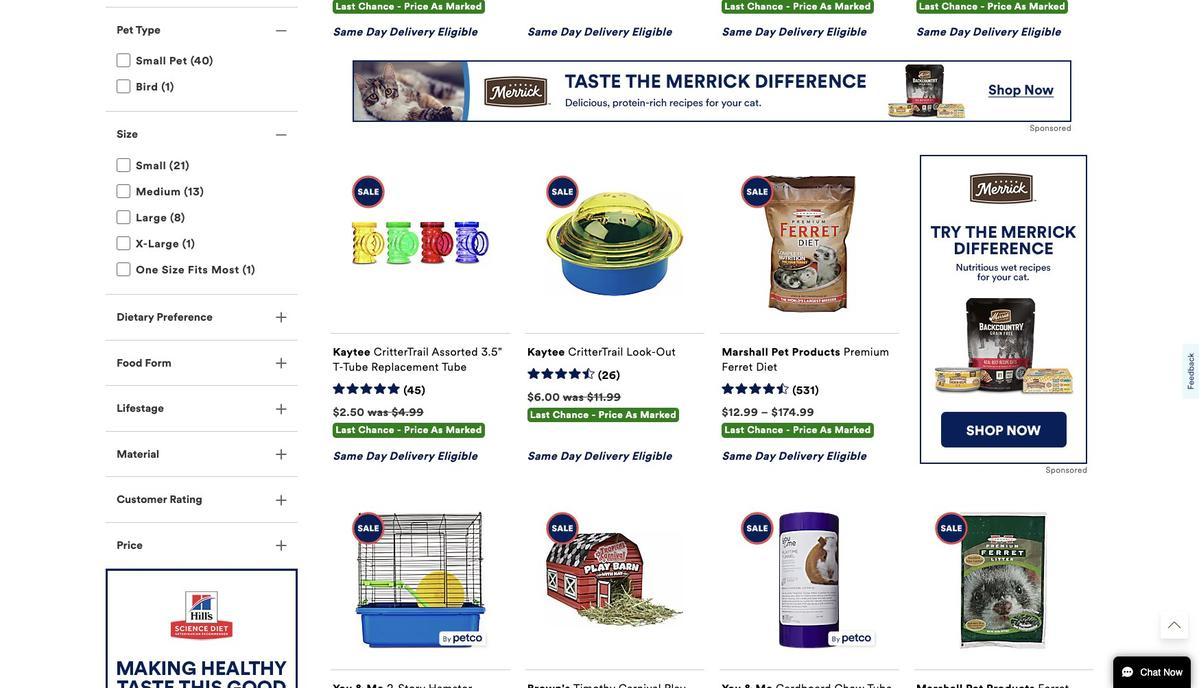 Task type: vqa. For each thing, say whether or not it's contained in the screenshot.
the are
no



Task type: locate. For each thing, give the bounding box(es) containing it.
small for small (21)
[[136, 159, 166, 172]]

4 plus icon 2 button from the top
[[106, 432, 298, 477]]

was
[[563, 391, 584, 404], [367, 406, 389, 419]]

- inside the $2.50 was $4.99 last chance - price as marked
[[397, 425, 401, 436]]

pet for small pet (40)
[[169, 54, 187, 68]]

size
[[117, 128, 138, 141], [162, 263, 185, 276]]

same
[[333, 26, 363, 39], [527, 26, 557, 39], [722, 26, 752, 39], [916, 26, 946, 39], [333, 450, 363, 463], [527, 450, 557, 463], [722, 450, 752, 463]]

2 horizontal spatial last chance - price as marked
[[919, 1, 1065, 12]]

tube
[[343, 361, 368, 374], [442, 361, 467, 374]]

2 horizontal spatial pet
[[771, 346, 789, 359]]

1 horizontal spatial crittertrail
[[568, 346, 623, 359]]

marked inside $6.00 was $11.99 last chance - price as marked
[[640, 410, 677, 421]]

chance
[[358, 1, 395, 12], [747, 1, 783, 12], [942, 1, 978, 12], [553, 410, 589, 421], [358, 425, 395, 436], [747, 425, 783, 436]]

last inside $12.99 – $174.99 last chance - price as marked
[[725, 425, 745, 436]]

as inside the $2.50 was $4.99 last chance - price as marked
[[431, 425, 443, 436]]

crittertrail up (26)
[[568, 346, 623, 359]]

size up small (21)
[[117, 128, 138, 141]]

crittertrail up replacement
[[374, 346, 429, 359]]

1 vertical spatial pet
[[169, 54, 187, 68]]

1 tube from the left
[[343, 361, 368, 374]]

0 vertical spatial was
[[563, 391, 584, 404]]

size left fits
[[162, 263, 185, 276]]

pet up diet on the bottom of page
[[771, 346, 789, 359]]

(45)
[[403, 384, 426, 397]]

small up medium
[[136, 159, 166, 172]]

diet
[[756, 361, 777, 374]]

plus icon 2 button
[[106, 295, 298, 340], [106, 341, 298, 386], [106, 386, 298, 431], [106, 432, 298, 477], [106, 478, 298, 523], [106, 523, 298, 568]]

-
[[397, 1, 401, 12], [786, 1, 790, 12], [981, 1, 985, 12], [592, 410, 596, 421], [397, 425, 401, 436], [786, 425, 790, 436]]

3 plus icon 2 button from the top
[[106, 386, 298, 431]]

price inside $12.99 – $174.99 last chance - price as marked
[[793, 425, 818, 436]]

6 plus icon 2 image from the top
[[276, 541, 287, 552]]

one size fits most (1)
[[136, 263, 255, 276]]

day
[[366, 26, 386, 39], [560, 26, 581, 39], [755, 26, 775, 39], [949, 26, 970, 39], [366, 450, 386, 463], [560, 450, 581, 463], [755, 450, 775, 463]]

large left (8)
[[136, 211, 167, 224]]

was inside the $2.50 was $4.99 last chance - price as marked
[[367, 406, 389, 419]]

most
[[211, 263, 239, 276]]

kaytee
[[333, 346, 371, 359], [527, 346, 565, 359]]

1 horizontal spatial last chance - price as marked
[[725, 1, 871, 12]]

chance inside the $2.50 was $4.99 last chance - price as marked
[[358, 425, 395, 436]]

look-
[[626, 346, 656, 359]]

0 horizontal spatial last chance - price as marked
[[336, 1, 482, 12]]

$11.99
[[587, 391, 621, 404]]

pet left the type
[[117, 23, 133, 36]]

last
[[336, 1, 356, 12], [725, 1, 745, 12], [919, 1, 939, 12], [530, 410, 550, 421], [336, 425, 356, 436], [725, 425, 745, 436]]

1 horizontal spatial tube
[[442, 361, 467, 374]]

2 kaytee from the left
[[527, 346, 565, 359]]

pet left the "(40)"
[[169, 54, 187, 68]]

1 crittertrail from the left
[[374, 346, 429, 359]]

bird (1)
[[136, 81, 174, 94]]

1 vertical spatial small
[[136, 159, 166, 172]]

kaytee up t-
[[333, 346, 371, 359]]

1 vertical spatial was
[[367, 406, 389, 419]]

3 plus icon 2 image from the top
[[276, 404, 287, 415]]

2 vertical spatial pet
[[771, 346, 789, 359]]

sponsored
[[1030, 124, 1071, 133], [1046, 466, 1087, 476]]

marshall
[[722, 346, 768, 359]]

x-large (1)
[[136, 237, 195, 250]]

was for $2.50
[[367, 406, 389, 419]]

$6.00
[[527, 391, 560, 404]]

1 horizontal spatial pet
[[169, 54, 187, 68]]

delivery
[[389, 26, 434, 39], [584, 26, 629, 39], [778, 26, 823, 39], [973, 26, 1018, 39], [389, 450, 434, 463], [584, 450, 629, 463], [778, 450, 823, 463]]

as inside $6.00 was $11.99 last chance - price as marked
[[625, 410, 637, 421]]

small (21)
[[136, 159, 190, 172]]

was right the $2.50
[[367, 406, 389, 419]]

last inside the $2.50 was $4.99 last chance - price as marked
[[336, 425, 356, 436]]

products
[[792, 346, 840, 359]]

plus icon 2 image
[[276, 312, 287, 323], [276, 358, 287, 369], [276, 404, 287, 415], [276, 449, 287, 460], [276, 495, 287, 506], [276, 541, 287, 552]]

(1)
[[161, 81, 174, 94], [182, 237, 195, 250], [242, 263, 255, 276]]

(1) right most
[[242, 263, 255, 276]]

pet
[[117, 23, 133, 36], [169, 54, 187, 68], [771, 346, 789, 359]]

price
[[404, 1, 429, 12], [793, 1, 818, 12], [987, 1, 1012, 12], [599, 410, 623, 421], [404, 425, 429, 436], [793, 425, 818, 436]]

was for $6.00
[[563, 391, 584, 404]]

- inside $12.99 – $174.99 last chance - price as marked
[[786, 425, 790, 436]]

small
[[136, 54, 166, 68], [136, 159, 166, 172]]

1 horizontal spatial was
[[563, 391, 584, 404]]

kaytee up $6.00
[[527, 346, 565, 359]]

medium (13)
[[136, 185, 204, 198]]

was inside $6.00 was $11.99 last chance - price as marked
[[563, 391, 584, 404]]

(13)
[[184, 185, 204, 198]]

- inside $6.00 was $11.99 last chance - price as marked
[[592, 410, 596, 421]]

crittertrail
[[374, 346, 429, 359], [568, 346, 623, 359]]

t-
[[333, 361, 343, 374]]

(1) up one size fits most (1)
[[182, 237, 195, 250]]

eligible
[[437, 26, 478, 39], [632, 26, 672, 39], [826, 26, 866, 39], [1021, 26, 1061, 39], [437, 450, 478, 463], [632, 450, 672, 463], [826, 450, 866, 463]]

3 last chance - price as marked from the left
[[919, 1, 1065, 12]]

kaytee for kaytee crittertrail look-out
[[527, 346, 565, 359]]

crittertrail inside crittertrail assorted 3.5" t-tube replacement tube
[[374, 346, 429, 359]]

medium
[[136, 185, 181, 198]]

2 last chance - price as marked from the left
[[725, 1, 871, 12]]

0 vertical spatial pet
[[117, 23, 133, 36]]

2 vertical spatial (1)
[[242, 263, 255, 276]]

0 vertical spatial (1)
[[161, 81, 174, 94]]

1 horizontal spatial (1)
[[182, 237, 195, 250]]

(1) right bird
[[161, 81, 174, 94]]

as
[[431, 1, 443, 12], [820, 1, 832, 12], [1014, 1, 1026, 12], [625, 410, 637, 421], [431, 425, 443, 436], [820, 425, 832, 436]]

scroll to top image
[[1168, 619, 1181, 632]]

2 small from the top
[[136, 159, 166, 172]]

large
[[136, 211, 167, 224], [148, 237, 179, 250]]

premium ferret diet
[[722, 346, 889, 374]]

3.5"
[[481, 346, 502, 359]]

x-
[[136, 237, 148, 250]]

kaytee crittertrail look-out
[[527, 346, 676, 359]]

0 horizontal spatial crittertrail
[[374, 346, 429, 359]]

same day delivery eligible
[[333, 26, 478, 39], [527, 26, 672, 39], [722, 26, 866, 39], [916, 26, 1061, 39], [333, 450, 478, 463], [527, 450, 672, 463], [722, 450, 866, 463]]

0 horizontal spatial pet
[[117, 23, 133, 36]]

(531)
[[792, 384, 819, 397]]

531 reviews element
[[792, 384, 819, 399]]

chance inside $12.99 – $174.99 last chance - price as marked
[[747, 425, 783, 436]]

sponsored link
[[353, 61, 1071, 135], [920, 155, 1087, 477]]

0 vertical spatial size
[[117, 128, 138, 141]]

1 horizontal spatial kaytee
[[527, 346, 565, 359]]

1 small from the top
[[136, 54, 166, 68]]

price inside the $2.50 was $4.99 last chance - price as marked
[[404, 425, 429, 436]]

0 horizontal spatial tube
[[343, 361, 368, 374]]

size button
[[106, 112, 298, 157]]

0 horizontal spatial size
[[117, 128, 138, 141]]

tube up the $2.50
[[343, 361, 368, 374]]

type
[[136, 23, 161, 36]]

$174.99
[[771, 406, 814, 419]]

tube down assorted
[[442, 361, 467, 374]]

$12.99
[[722, 406, 758, 419]]

1 horizontal spatial size
[[162, 263, 185, 276]]

was right $6.00
[[563, 391, 584, 404]]

size inside dropdown button
[[117, 128, 138, 141]]

small up bird
[[136, 54, 166, 68]]

last chance - price as marked
[[336, 1, 482, 12], [725, 1, 871, 12], [919, 1, 1065, 12]]

large down large (8)
[[148, 237, 179, 250]]

0 horizontal spatial (1)
[[161, 81, 174, 94]]

1 vertical spatial sponsored
[[1046, 466, 1087, 476]]

marked
[[446, 1, 482, 12], [835, 1, 871, 12], [1029, 1, 1065, 12], [640, 410, 677, 421], [446, 425, 482, 436], [835, 425, 871, 436]]

0 horizontal spatial kaytee
[[333, 346, 371, 359]]

(26)
[[598, 369, 620, 382]]

bird
[[136, 81, 158, 94]]

0 horizontal spatial was
[[367, 406, 389, 419]]

price inside $6.00 was $11.99 last chance - price as marked
[[599, 410, 623, 421]]

1 kaytee from the left
[[333, 346, 371, 359]]

0 vertical spatial small
[[136, 54, 166, 68]]

chance inside $6.00 was $11.99 last chance - price as marked
[[553, 410, 589, 421]]



Task type: describe. For each thing, give the bounding box(es) containing it.
45 reviews element
[[403, 384, 426, 399]]

4 plus icon 2 image from the top
[[276, 449, 287, 460]]

2 crittertrail from the left
[[568, 346, 623, 359]]

$2.50
[[333, 406, 365, 419]]

1 vertical spatial sponsored link
[[920, 155, 1087, 477]]

as inside $12.99 – $174.99 last chance - price as marked
[[820, 425, 832, 436]]

crittertrail assorted 3.5" t-tube replacement tube
[[333, 346, 502, 374]]

2 plus icon 2 image from the top
[[276, 358, 287, 369]]

replacement
[[371, 361, 439, 374]]

marshall pet products
[[722, 346, 840, 359]]

large (8)
[[136, 211, 185, 224]]

1 vertical spatial large
[[148, 237, 179, 250]]

2 horizontal spatial (1)
[[242, 263, 255, 276]]

same day delivery eligible link
[[525, 0, 704, 40]]

1 last chance - price as marked from the left
[[336, 1, 482, 12]]

marked inside $12.99 – $174.99 last chance - price as marked
[[835, 425, 871, 436]]

kaytee for kaytee
[[333, 346, 371, 359]]

1 plus icon 2 image from the top
[[276, 312, 287, 323]]

5 plus icon 2 button from the top
[[106, 478, 298, 523]]

small for small pet (40)
[[136, 54, 166, 68]]

5 plus icon 2 image from the top
[[276, 495, 287, 506]]

from $12.99 up to $174.99 element
[[722, 406, 814, 419]]

(8)
[[170, 211, 185, 224]]

pet type button
[[106, 7, 298, 52]]

pet type
[[117, 23, 161, 36]]

$4.99
[[392, 406, 424, 419]]

1 plus icon 2 button from the top
[[106, 295, 298, 340]]

ferret
[[722, 361, 753, 374]]

fits
[[188, 263, 208, 276]]

pet for marshall pet products
[[771, 346, 789, 359]]

$6.00 was $11.99 last chance - price as marked
[[527, 391, 677, 421]]

one
[[136, 263, 159, 276]]

(21)
[[169, 159, 190, 172]]

small pet (40)
[[136, 54, 213, 68]]

0 vertical spatial sponsored
[[1030, 124, 1071, 133]]

(40)
[[190, 54, 213, 68]]

1 vertical spatial (1)
[[182, 237, 195, 250]]

26 reviews element
[[598, 369, 620, 384]]

assorted
[[432, 346, 478, 359]]

6 plus icon 2 button from the top
[[106, 523, 298, 568]]

last inside $6.00 was $11.99 last chance - price as marked
[[530, 410, 550, 421]]

–
[[761, 406, 769, 419]]

marked inside the $2.50 was $4.99 last chance - price as marked
[[446, 425, 482, 436]]

styled arrow button link
[[1161, 612, 1188, 639]]

0 vertical spatial large
[[136, 211, 167, 224]]

$2.50 was $4.99 last chance - price as marked
[[333, 406, 482, 436]]

2 plus icon 2 button from the top
[[106, 341, 298, 386]]

out
[[656, 346, 676, 359]]

premium
[[844, 346, 889, 359]]

2 tube from the left
[[442, 361, 467, 374]]

pet inside pet type "dropdown button"
[[117, 23, 133, 36]]

1 vertical spatial size
[[162, 263, 185, 276]]

0 vertical spatial sponsored link
[[353, 61, 1071, 135]]

$12.99 – $174.99 last chance - price as marked
[[722, 406, 871, 436]]



